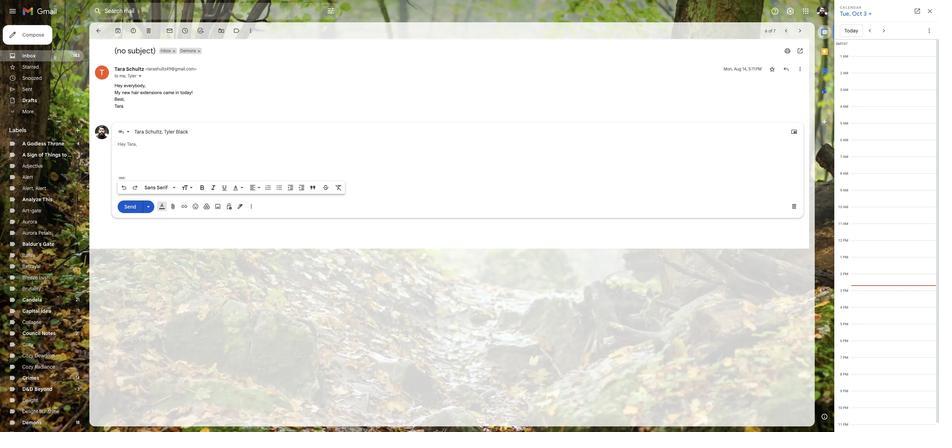 Task type: locate. For each thing, give the bounding box(es) containing it.
0 horizontal spatial of
[[39, 152, 43, 158]]

0 vertical spatial tara
[[115, 66, 125, 72]]

1 vertical spatial alert
[[35, 185, 46, 192]]

art-gate link
[[22, 208, 41, 214]]

delete image
[[145, 27, 152, 34]]

0 vertical spatial aurora
[[22, 219, 37, 225]]

attach files image
[[170, 203, 177, 210]]

2 vertical spatial tara
[[134, 129, 144, 135]]

black
[[176, 129, 188, 135]]

notes
[[42, 331, 56, 337]]

Not starred checkbox
[[769, 66, 776, 73]]

None search field
[[89, 3, 341, 20]]

indent less ‪(⌘[)‬ image
[[287, 184, 294, 191]]

schultz for ,
[[145, 129, 162, 135]]

2 delight from the top
[[22, 409, 38, 415]]

best,
[[115, 97, 125, 102]]

0 horizontal spatial inbox
[[22, 53, 36, 59]]

snoozed link
[[22, 75, 42, 81]]

1 for a sign of things to come
[[78, 152, 80, 158]]

hey inside message body text box
[[118, 142, 126, 147]]

delight sunshine link
[[22, 409, 59, 415]]

21 for council notes
[[76, 331, 80, 336]]

of left 7
[[769, 28, 773, 33]]

capital
[[22, 308, 39, 315]]

side panel section
[[815, 22, 835, 427]]

redo ‪(⌘y)‬ image
[[132, 184, 139, 191]]

tara up "me"
[[115, 66, 125, 72]]

to
[[115, 73, 118, 79], [62, 152, 67, 158]]

not starred image
[[769, 66, 776, 73]]

d&d beyond link
[[22, 387, 52, 393]]

1 vertical spatial 21
[[76, 331, 80, 336]]

cozy link
[[22, 342, 33, 348]]

6 inside labels navigation
[[77, 98, 80, 103]]

gmail image
[[22, 4, 60, 18]]

2 cozy from the top
[[22, 353, 33, 359]]

art-gate
[[22, 208, 41, 214]]

1 delight from the top
[[22, 398, 38, 404]]

sent
[[22, 86, 32, 93]]

snoozed
[[22, 75, 42, 81]]

2 a from the top
[[22, 152, 26, 158]]

0 vertical spatial 6
[[765, 28, 768, 33]]

cozy dewdrop
[[22, 353, 55, 359]]

toggle confidential mode image
[[226, 203, 233, 210]]

1 horizontal spatial ,
[[162, 129, 163, 135]]

tarashultz49@gmail.com
[[147, 66, 195, 72]]

dewdrop
[[35, 353, 55, 359]]

0 horizontal spatial ,
[[125, 73, 126, 79]]

1 vertical spatial 6
[[77, 98, 80, 103]]

advanced search options image
[[324, 4, 338, 18]]

this
[[42, 197, 53, 203]]

brutality
[[22, 286, 41, 292]]

bold ‪(⌘b)‬ image
[[199, 184, 206, 191]]

insert link ‪(⌘k)‬ image
[[181, 203, 188, 210]]

adjective
[[22, 163, 43, 169]]

, up everybody,
[[125, 73, 126, 79]]

1 horizontal spatial schultz
[[145, 129, 162, 135]]

aurora petals
[[22, 230, 52, 236]]

0 horizontal spatial 6
[[77, 98, 80, 103]]

1 horizontal spatial tyler
[[164, 129, 175, 135]]

2 vertical spatial cozy
[[22, 364, 33, 371]]

demons inside labels navigation
[[22, 420, 42, 426]]

insert photo image
[[214, 203, 221, 210]]

breeze lush link
[[22, 275, 50, 281]]

a sign of things to come link
[[22, 152, 82, 158]]

demons down delight sunshine link
[[22, 420, 42, 426]]

indent more ‪(⌘])‬ image
[[298, 184, 305, 191]]

alert
[[22, 174, 33, 181], [35, 185, 46, 192]]

breeze lush
[[22, 275, 50, 281]]

delight down the d&d at left bottom
[[22, 398, 38, 404]]

0 vertical spatial tyler
[[128, 73, 137, 79]]

back to inbox image
[[95, 27, 102, 34]]

gate
[[31, 208, 41, 214]]

sent link
[[22, 86, 32, 93]]

21
[[76, 298, 80, 303], [76, 331, 80, 336]]

a left godless
[[22, 141, 26, 147]]

insert signature image
[[237, 203, 244, 210]]

143
[[73, 53, 80, 58]]

aurora down aurora link
[[22, 230, 37, 236]]

2 1 from the top
[[78, 197, 80, 202]]

extensions
[[140, 90, 162, 95]]

a
[[22, 141, 26, 147], [22, 152, 26, 158]]

2 aurora from the top
[[22, 230, 37, 236]]

demons inside button
[[180, 48, 196, 53]]

inbox inside labels navigation
[[22, 53, 36, 59]]

0 vertical spatial hey
[[115, 83, 123, 88]]

undo ‪(⌘z)‬ image
[[121, 184, 127, 191]]

1 horizontal spatial 6
[[765, 28, 768, 33]]

schultz left the black
[[145, 129, 162, 135]]

more send options image
[[145, 203, 152, 210]]

schultz
[[126, 66, 144, 72], [145, 129, 162, 135]]

to left the come
[[62, 152, 67, 158]]

tyler left the black
[[164, 129, 175, 135]]

cozy for cozy dewdrop
[[22, 353, 33, 359]]

to left "me"
[[115, 73, 118, 79]]

6 for 6
[[77, 98, 80, 103]]

radiance
[[35, 364, 55, 371]]

demons
[[180, 48, 196, 53], [22, 420, 42, 426]]

search mail image
[[92, 5, 104, 17]]

aug
[[734, 66, 742, 72]]

0 vertical spatial 21
[[76, 298, 80, 303]]

remove formatting ‪(⌘\)‬ image
[[335, 184, 342, 191]]

a left sign
[[22, 152, 26, 158]]

1 horizontal spatial alert
[[35, 185, 46, 192]]

demons for demons button
[[180, 48, 196, 53]]

, left the black
[[162, 129, 163, 135]]

6 for 6 of 7
[[765, 28, 768, 33]]

0 vertical spatial schultz
[[126, 66, 144, 72]]

1 vertical spatial to
[[62, 152, 67, 158]]

1 aurora from the top
[[22, 219, 37, 225]]

0 vertical spatial of
[[769, 28, 773, 33]]

(no subject)
[[115, 46, 156, 56]]

1 vertical spatial demons
[[22, 420, 42, 426]]

delight down delight link
[[22, 409, 38, 415]]

tab list
[[815, 22, 835, 408]]

inbox inside button
[[161, 48, 171, 53]]

1 vertical spatial schultz
[[145, 129, 162, 135]]

1 horizontal spatial demons
[[180, 48, 196, 53]]

0 horizontal spatial tyler
[[128, 73, 137, 79]]

alert up 'alert,'
[[22, 174, 33, 181]]

1 vertical spatial aurora
[[22, 230, 37, 236]]

0 vertical spatial ,
[[125, 73, 126, 79]]

hey left tara, at the left top of the page
[[118, 142, 126, 147]]

1 21 from the top
[[76, 298, 80, 303]]

aurora for aurora link
[[22, 219, 37, 225]]

cozy down cozy link
[[22, 353, 33, 359]]

a for a godless throne
[[22, 141, 26, 147]]

breeze
[[22, 275, 38, 281]]

report spam image
[[130, 27, 137, 34]]

starred link
[[22, 64, 39, 70]]

a sign of things to come
[[22, 152, 82, 158]]

tara
[[115, 66, 125, 72], [115, 104, 123, 109], [134, 129, 144, 135]]

1 vertical spatial tara
[[115, 104, 123, 109]]

beyond
[[34, 387, 52, 393]]

1 right this
[[78, 197, 80, 202]]

Search mail text field
[[105, 8, 307, 15]]

delight for delight link
[[22, 398, 38, 404]]

0 horizontal spatial to
[[62, 152, 67, 158]]

of right sign
[[39, 152, 43, 158]]

came
[[163, 90, 174, 95]]

3 1 from the top
[[78, 242, 80, 247]]

schultz up the show details "image" at the top left
[[126, 66, 144, 72]]

analyze this
[[22, 197, 53, 203]]

tara up tara, at the left top of the page
[[134, 129, 144, 135]]

aurora down the art-gate
[[22, 219, 37, 225]]

of
[[769, 28, 773, 33], [39, 152, 43, 158]]

inbox up the tarashultz49@gmail.com
[[161, 48, 171, 53]]

0 vertical spatial cozy
[[22, 342, 33, 348]]

hey inside hey everybody, my new hair extensions came in today! best, tara
[[115, 83, 123, 88]]

mon,
[[724, 66, 733, 72]]

0 vertical spatial to
[[115, 73, 118, 79]]

1 vertical spatial hey
[[118, 142, 126, 147]]

main menu image
[[8, 7, 17, 15]]

14,
[[743, 66, 748, 72]]

1 1 from the top
[[78, 152, 80, 158]]

tara down best,
[[115, 104, 123, 109]]

0 horizontal spatial schultz
[[126, 66, 144, 72]]

3 cozy from the top
[[22, 364, 33, 371]]

to inside labels navigation
[[62, 152, 67, 158]]

1 right idea
[[78, 309, 80, 314]]

tara schultz , tyler black
[[134, 129, 188, 135]]

brutality link
[[22, 286, 41, 292]]

6
[[765, 28, 768, 33], [77, 98, 80, 103]]

everybody,
[[124, 83, 146, 88]]

4 1 from the top
[[78, 309, 80, 314]]

tyler left the show details "image" at the top left
[[128, 73, 137, 79]]

1 vertical spatial delight
[[22, 409, 38, 415]]

ballsy link
[[22, 253, 35, 259]]

1 down "4"
[[78, 152, 80, 158]]

cozy up crimes link
[[22, 364, 33, 371]]

alert, alert link
[[22, 185, 46, 192]]

starred
[[22, 64, 39, 70]]

1 horizontal spatial inbox
[[161, 48, 171, 53]]

delight for delight sunshine
[[22, 409, 38, 415]]

cozy for cozy link
[[22, 342, 33, 348]]

demons up >
[[180, 48, 196, 53]]

inbox up the starred link
[[22, 53, 36, 59]]

alert up analyze this link
[[35, 185, 46, 192]]

0 vertical spatial alert
[[22, 174, 33, 181]]

0 vertical spatial demons
[[180, 48, 196, 53]]

labels
[[9, 127, 26, 134]]

1 vertical spatial ,
[[162, 129, 163, 135]]

sans serif
[[145, 185, 168, 191]]

inbox button
[[159, 48, 172, 54]]

hey up 'my'
[[115, 83, 123, 88]]

a for a sign of things to come
[[22, 152, 26, 158]]

1 a from the top
[[22, 141, 26, 147]]

italic ‪(⌘i)‬ image
[[210, 184, 217, 191]]

petals
[[38, 230, 52, 236]]

move to image
[[218, 27, 225, 34]]

delight link
[[22, 398, 38, 404]]

mon, aug 14, 5:11 pm cell
[[724, 66, 762, 73]]

delight sunshine
[[22, 409, 59, 415]]

0 vertical spatial a
[[22, 141, 26, 147]]

0 vertical spatial delight
[[22, 398, 38, 404]]

1 cozy from the top
[[22, 342, 33, 348]]

2 21 from the top
[[76, 331, 80, 336]]

0 horizontal spatial demons
[[22, 420, 42, 426]]

schultz for <
[[126, 66, 144, 72]]

1 vertical spatial of
[[39, 152, 43, 158]]

1 for capital idea
[[78, 309, 80, 314]]

things
[[45, 152, 61, 158]]

cozy down council
[[22, 342, 33, 348]]

settings image
[[787, 7, 795, 15]]

1 vertical spatial a
[[22, 152, 26, 158]]

1 vertical spatial cozy
[[22, 353, 33, 359]]

crimes
[[22, 375, 39, 382]]

1 right gate
[[78, 242, 80, 247]]

1 horizontal spatial of
[[769, 28, 773, 33]]

6 of 7
[[765, 28, 776, 33]]

1 vertical spatial tyler
[[164, 129, 175, 135]]

council notes link
[[22, 331, 56, 337]]

send
[[124, 204, 136, 210]]

hey everybody, my new hair extensions came in today! best, tara
[[115, 83, 193, 109]]



Task type: vqa. For each thing, say whether or not it's contained in the screenshot.
account
no



Task type: describe. For each thing, give the bounding box(es) containing it.
tara inside hey everybody, my new hair extensions came in today! best, tara
[[115, 104, 123, 109]]

Message Body text field
[[118, 141, 798, 171]]

underline ‪(⌘u)‬ image
[[221, 185, 228, 192]]

21 for candela
[[76, 298, 80, 303]]

baldur's
[[22, 241, 42, 248]]

labels navigation
[[0, 22, 89, 433]]

me
[[120, 73, 125, 79]]

0 horizontal spatial alert
[[22, 174, 33, 181]]

hey for hey tara,
[[118, 142, 126, 147]]

demons for demons link
[[22, 420, 42, 426]]

aurora for aurora petals
[[22, 230, 37, 236]]

of inside labels navigation
[[39, 152, 43, 158]]

analyze this link
[[22, 197, 53, 203]]

quote ‪(⌘⇧9)‬ image
[[309, 184, 316, 191]]

>
[[195, 66, 197, 72]]

a godless throne link
[[22, 141, 64, 147]]

hair
[[131, 90, 139, 95]]

council
[[22, 331, 40, 337]]

demons button
[[179, 48, 197, 54]]

inbox link
[[22, 53, 36, 59]]

formatting options toolbar
[[118, 182, 345, 194]]

bulleted list ‪(⌘⇧8)‬ image
[[276, 184, 283, 191]]

hey tara,
[[118, 142, 137, 147]]

archive image
[[115, 27, 122, 34]]

add to tasks image
[[197, 27, 204, 34]]

aurora petals link
[[22, 230, 52, 236]]

1 for analyze this
[[78, 197, 80, 202]]

a godless throne
[[22, 141, 64, 147]]

to me , tyler
[[115, 73, 137, 79]]

drafts link
[[22, 97, 37, 104]]

my
[[115, 90, 121, 95]]

inbox for "inbox" link
[[22, 53, 36, 59]]

collapse link
[[22, 320, 42, 326]]

labels heading
[[9, 127, 74, 134]]

council notes
[[22, 331, 56, 337]]

support image
[[771, 7, 780, 15]]

sign
[[27, 152, 37, 158]]

strikethrough ‪(⌘⇧x)‬ image
[[322, 184, 329, 191]]

, for schultz
[[162, 129, 163, 135]]

newer image
[[783, 27, 790, 34]]

tara schultz < tarashultz49@gmail.com >
[[115, 66, 197, 72]]

14
[[76, 376, 80, 381]]

more options image
[[249, 203, 254, 210]]

5:11 pm
[[749, 66, 762, 72]]

snooze image
[[182, 27, 189, 34]]

cozy for cozy radiance
[[22, 364, 33, 371]]

baldur's gate link
[[22, 241, 54, 248]]

adjective link
[[22, 163, 43, 169]]

cozy radiance link
[[22, 364, 55, 371]]

demons link
[[22, 420, 42, 426]]

subject)
[[128, 46, 156, 56]]

7
[[774, 28, 776, 33]]

4
[[77, 141, 80, 146]]

mark as unread image
[[166, 27, 173, 34]]

more
[[22, 109, 34, 115]]

betrayal link
[[22, 264, 41, 270]]

discard draft ‪(⌘⇧d)‬ image
[[791, 203, 798, 210]]

insert emoji ‪(⌘⇧2)‬ image
[[192, 203, 199, 210]]

candela link
[[22, 297, 42, 304]]

labels image
[[233, 27, 240, 34]]

inbox for 'inbox' button
[[161, 48, 171, 53]]

tyler for me
[[128, 73, 137, 79]]

, for me
[[125, 73, 126, 79]]

d&d beyond
[[22, 387, 52, 393]]

tara,
[[127, 142, 137, 147]]

candela
[[22, 297, 42, 304]]

1 horizontal spatial to
[[115, 73, 118, 79]]

alert,
[[22, 185, 34, 192]]

numbered list ‪(⌘⇧7)‬ image
[[265, 184, 272, 191]]

drafts
[[22, 97, 37, 104]]

idea
[[41, 308, 51, 315]]

betrayal
[[22, 264, 41, 270]]

send button
[[118, 201, 143, 213]]

gate
[[43, 241, 54, 248]]

analyze
[[22, 197, 41, 203]]

1 for baldur's gate
[[78, 242, 80, 247]]

insert files using drive image
[[203, 203, 210, 210]]

tara for tara schultz , tyler black
[[134, 129, 144, 135]]

new
[[122, 90, 130, 95]]

tyler for schultz
[[164, 129, 175, 135]]

tara for tara schultz < tarashultz49@gmail.com >
[[115, 66, 125, 72]]

in
[[176, 90, 179, 95]]

<
[[145, 66, 147, 72]]

aurora link
[[22, 219, 37, 225]]

today!
[[180, 90, 193, 95]]

crimes link
[[22, 375, 39, 382]]

compose button
[[3, 25, 53, 45]]

more button
[[0, 106, 84, 117]]

older image
[[797, 27, 804, 34]]

art-
[[22, 208, 31, 214]]

godless
[[27, 141, 46, 147]]

come
[[68, 152, 82, 158]]

18
[[76, 421, 80, 426]]

tara schultz cell
[[115, 66, 197, 72]]

baldur's gate
[[22, 241, 54, 248]]

throne
[[47, 141, 64, 147]]

show details image
[[138, 74, 142, 78]]

hey for hey everybody, my new hair extensions came in today! best, tara
[[115, 83, 123, 88]]

3
[[77, 387, 80, 392]]

type of response image
[[118, 129, 125, 136]]

cozy radiance
[[22, 364, 55, 371]]

show trimmed content image
[[118, 176, 126, 180]]

sans serif option
[[143, 184, 172, 191]]

more image
[[247, 27, 254, 34]]

mon, aug 14, 5:11 pm
[[724, 66, 762, 72]]

compose
[[22, 32, 44, 38]]

collapse
[[22, 320, 42, 326]]

serif
[[157, 185, 168, 191]]



